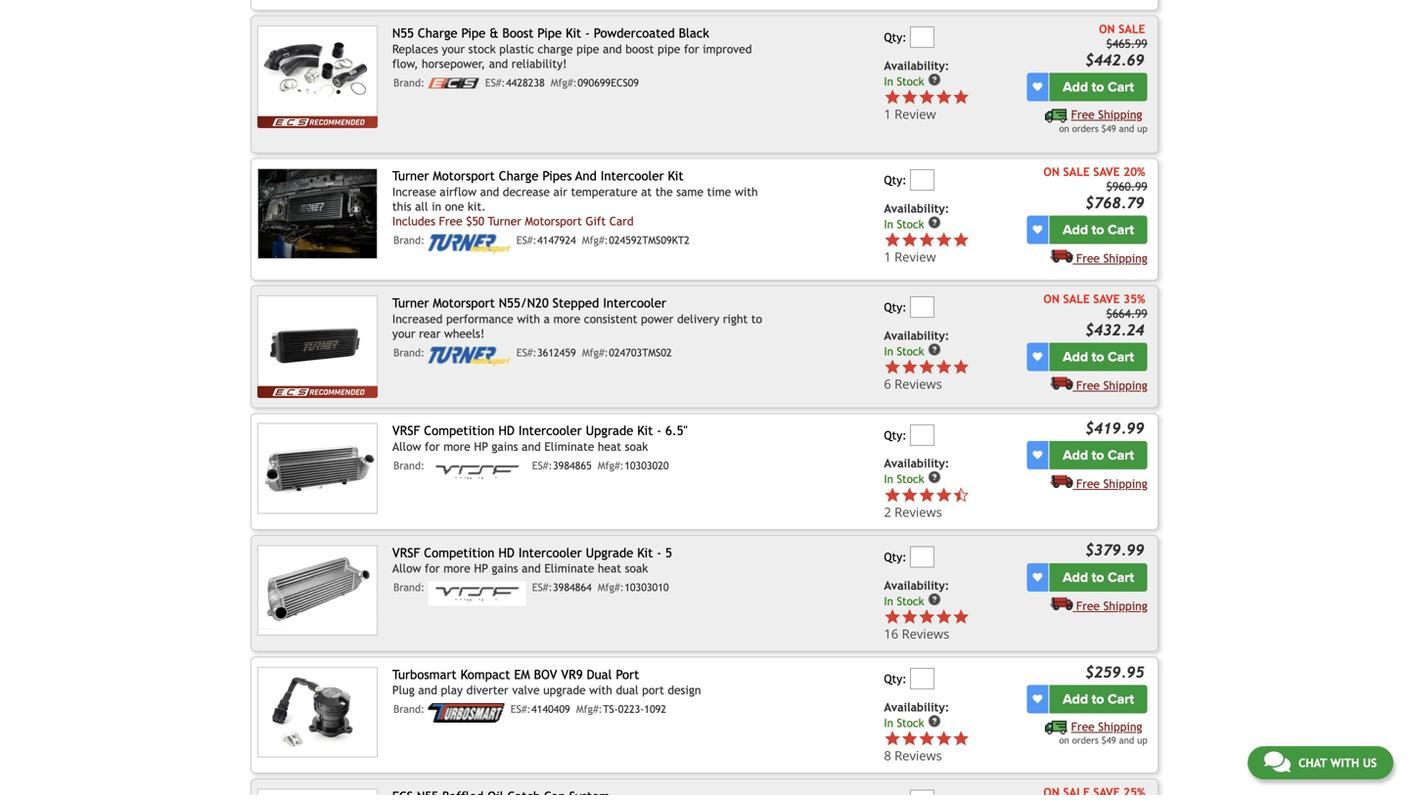Task type: locate. For each thing, give the bounding box(es) containing it.
4 availability: in stock from the top
[[884, 457, 950, 486]]

6 add to cart from the top
[[1063, 692, 1135, 708]]

1 vertical spatial hp
[[474, 562, 488, 576]]

0 vertical spatial for
[[684, 42, 699, 56]]

es#: 4428238 mfg#: 090699ecs09
[[485, 77, 639, 89]]

and inside vrsf competition hd intercooler upgrade kit - 6.5" allow for more hp gains and eliminate heat soak
[[522, 440, 541, 454]]

upgrade for 2 reviews
[[586, 424, 634, 439]]

8 reviews link
[[884, 731, 1024, 765], [884, 747, 970, 765]]

1 eliminate from the top
[[545, 440, 595, 454]]

0 vertical spatial free shipping image
[[1051, 249, 1073, 263]]

eliminate for 16
[[545, 562, 595, 576]]

boost
[[626, 42, 654, 56]]

brand: down rear
[[394, 347, 425, 359]]

1 vertical spatial intercooler
[[519, 424, 582, 439]]

add to wish list image for $768.79
[[1033, 225, 1043, 235]]

cart down "$432.24"
[[1108, 349, 1135, 366]]

reviews right "16"
[[902, 625, 950, 643]]

0 vertical spatial question sign image
[[928, 73, 942, 87]]

add
[[1063, 79, 1089, 95], [1063, 222, 1089, 238], [1063, 349, 1089, 366], [1063, 448, 1089, 464], [1063, 570, 1089, 586], [1063, 692, 1089, 708]]

upgrade
[[543, 684, 586, 698]]

2 1 review link from the top
[[884, 105, 970, 123]]

6 reviews
[[884, 376, 943, 393]]

hd inside vrsf competition hd intercooler upgrade kit - 5 allow for more hp gains and eliminate heat soak
[[499, 546, 515, 561]]

1 vertical spatial $49
[[1102, 736, 1117, 747]]

this
[[392, 200, 412, 213]]

reviews for 8 reviews
[[895, 747, 943, 765]]

1 vertical spatial eliminate
[[545, 562, 595, 576]]

2 vertical spatial sale
[[1064, 292, 1090, 306]]

0 vertical spatial gains
[[492, 440, 518, 454]]

0 horizontal spatial pipe
[[462, 25, 486, 41]]

add to cart down the "$419.99"
[[1063, 448, 1135, 464]]

4 qty: from the top
[[884, 429, 907, 442]]

1 vertical spatial on
[[1060, 736, 1070, 747]]

upgrade up es#: 3984865 mfg#: 10303020
[[586, 424, 634, 439]]

1 vertical spatial competition
[[424, 546, 495, 561]]

2 vertical spatial -
[[657, 546, 662, 561]]

heat inside vrsf competition hd intercooler upgrade kit - 6.5" allow for more hp gains and eliminate heat soak
[[598, 440, 622, 454]]

hp for 16 reviews
[[474, 562, 488, 576]]

1 review for $768.79
[[884, 248, 937, 266]]

sale for $768.79
[[1064, 165, 1090, 179]]

$50
[[466, 214, 485, 228]]

motorsport for 6
[[433, 296, 495, 311]]

0 vertical spatial $49
[[1102, 123, 1117, 134]]

0 vertical spatial turner
[[392, 168, 429, 184]]

- inside n55 charge pipe & boost pipe kit - powdercoated black replaces your stock plastic charge pipe and boost pipe for improved flow, horsepower, and reliability!
[[585, 25, 590, 41]]

half star image
[[953, 487, 970, 504]]

$768.79
[[1086, 194, 1145, 212]]

free shipping image for $379.99
[[1051, 597, 1073, 611]]

shipping up the "$419.99"
[[1104, 379, 1148, 393]]

2 vrsf - corporate logo image from the top
[[428, 582, 526, 607]]

add to cart down $768.79
[[1063, 222, 1135, 238]]

1 cart from the top
[[1108, 79, 1135, 95]]

6 stock from the top
[[897, 717, 925, 730]]

upgrade inside vrsf competition hd intercooler upgrade kit - 6.5" allow for more hp gains and eliminate heat soak
[[586, 424, 634, 439]]

turner motorsport - corporate logo image for 1 review
[[428, 234, 511, 254]]

design
[[668, 684, 701, 698]]

6 in from the top
[[884, 717, 894, 730]]

vrsf - corporate logo image
[[428, 460, 526, 485], [428, 582, 526, 607]]

gains inside vrsf competition hd intercooler upgrade kit - 5 allow for more hp gains and eliminate heat soak
[[492, 562, 518, 576]]

for inside vrsf competition hd intercooler upgrade kit - 5 allow for more hp gains and eliminate heat soak
[[425, 562, 440, 576]]

and down $259.95
[[1120, 736, 1135, 747]]

$442.69
[[1086, 51, 1145, 69]]

heat for 2 reviews
[[598, 440, 622, 454]]

turner motorsport - corporate logo image down wheels! on the top of the page
[[428, 347, 511, 367]]

intercooler inside vrsf competition hd intercooler upgrade kit - 5 allow for more hp gains and eliminate heat soak
[[519, 546, 582, 561]]

eliminate
[[545, 440, 595, 454], [545, 562, 595, 576]]

cart down $259.95
[[1108, 692, 1135, 708]]

and inside "turbosmart kompact em bov vr9 dual port plug and play diverter valve upgrade with dual port design"
[[418, 684, 438, 698]]

competition for 16 reviews
[[424, 546, 495, 561]]

vrsf competition hd intercooler upgrade kit - 6.5" allow for more hp gains and eliminate heat soak
[[392, 424, 688, 454]]

add to cart for third "add to cart" 'button' from the bottom
[[1063, 448, 1135, 464]]

1 vertical spatial 1 review
[[884, 248, 937, 266]]

kit inside vrsf competition hd intercooler upgrade kit - 5 allow for more hp gains and eliminate heat soak
[[638, 546, 653, 561]]

2 question sign image from the top
[[928, 593, 942, 607]]

eliminate inside vrsf competition hd intercooler upgrade kit - 5 allow for more hp gains and eliminate heat soak
[[545, 562, 595, 576]]

more down vrsf competition hd intercooler upgrade kit - 6.5" 'link'
[[444, 440, 471, 454]]

hd inside vrsf competition hd intercooler upgrade kit - 6.5" allow for more hp gains and eliminate heat soak
[[499, 424, 515, 439]]

allow inside vrsf competition hd intercooler upgrade kit - 5 allow for more hp gains and eliminate heat soak
[[392, 562, 421, 576]]

0 vertical spatial heat
[[598, 440, 622, 454]]

es#: down vrsf competition hd intercooler upgrade kit - 5 allow for more hp gains and eliminate heat soak
[[532, 582, 553, 594]]

2 free shipping on orders $49 and up from the top
[[1060, 720, 1148, 747]]

allow right es#3984865 - 10303020 - vrsf competition hd intercooler upgrade kit - 6.5" - allow for more hp gains and eliminate heat soak - vrsf - bmw image
[[392, 440, 421, 454]]

sale inside 'on sale $465.99 $442.69'
[[1119, 22, 1146, 36]]

6 add from the top
[[1063, 692, 1089, 708]]

2 heat from the top
[[598, 562, 622, 576]]

2 vertical spatial on
[[1044, 292, 1060, 306]]

free shipping up the "$419.99"
[[1077, 379, 1148, 393]]

1 ecs tuning recommends this product. image from the top
[[257, 116, 378, 128]]

2 hd from the top
[[499, 546, 515, 561]]

save inside 'on sale save 35% $664.99 $432.24'
[[1094, 292, 1120, 306]]

add to cart button down $768.79
[[1050, 216, 1148, 244]]

save up $960.99
[[1094, 165, 1120, 179]]

up up '20%'
[[1138, 123, 1148, 134]]

on left '20%'
[[1044, 165, 1060, 179]]

your
[[442, 42, 465, 56], [392, 327, 416, 341]]

availability: in stock
[[884, 59, 950, 88], [884, 202, 950, 231], [884, 329, 950, 358], [884, 457, 950, 486], [884, 579, 950, 608], [884, 701, 950, 730]]

2 vertical spatial more
[[444, 562, 471, 576]]

8 reviews
[[884, 747, 943, 765]]

1 vertical spatial gains
[[492, 562, 518, 576]]

3 qty: from the top
[[884, 301, 907, 314]]

allow
[[392, 440, 421, 454], [392, 562, 421, 576]]

add to wish list image for $442.69
[[1033, 82, 1043, 92]]

with inside turner motorsport charge pipes and intercooler kit increase airflow and decrease air temperature at the same time with this all in one kit. includes free $50 turner motorsport gift card
[[735, 185, 758, 199]]

2 vertical spatial question sign image
[[928, 471, 942, 485]]

0 vertical spatial orders
[[1073, 123, 1099, 134]]

with right time
[[735, 185, 758, 199]]

add to cart down $442.69
[[1063, 79, 1135, 95]]

5 stock from the top
[[897, 595, 925, 608]]

1 vertical spatial up
[[1138, 736, 1148, 747]]

free shipping image for $419.99
[[1051, 475, 1073, 489]]

3 question sign image from the top
[[928, 715, 942, 729]]

kit left 6.5"
[[638, 424, 653, 439]]

heat inside vrsf competition hd intercooler upgrade kit - 5 allow for more hp gains and eliminate heat soak
[[598, 562, 622, 576]]

1 qty: from the top
[[884, 30, 907, 44]]

1 vertical spatial for
[[425, 440, 440, 454]]

save up "$664.99"
[[1094, 292, 1120, 306]]

motorsport inside turner motorsport n55/n20 stepped intercooler increased performance with a more consistent power delivery right to your rear wheels!
[[433, 296, 495, 311]]

2 question sign image from the top
[[928, 343, 942, 357]]

play
[[441, 684, 463, 698]]

3 add to wish list image from the top
[[1033, 353, 1043, 362]]

turner up increase
[[392, 168, 429, 184]]

soak up "10303020"
[[625, 440, 648, 454]]

free shipping on orders $49 and up
[[1060, 108, 1148, 134], [1060, 720, 1148, 747]]

1 vertical spatial upgrade
[[586, 546, 634, 561]]

0 vertical spatial on
[[1060, 123, 1070, 134]]

4 add to wish list image from the top
[[1033, 451, 1043, 461]]

gains for 16
[[492, 562, 518, 576]]

time
[[707, 185, 732, 199]]

more inside vrsf competition hd intercooler upgrade kit - 5 allow for more hp gains and eliminate heat soak
[[444, 562, 471, 576]]

on inside on sale save 20% $960.99 $768.79
[[1044, 165, 1060, 179]]

2 eliminate from the top
[[545, 562, 595, 576]]

charge
[[418, 25, 458, 41], [499, 168, 539, 184]]

for inside vrsf competition hd intercooler upgrade kit - 6.5" allow for more hp gains and eliminate heat soak
[[425, 440, 440, 454]]

mfg#: left 10303010
[[598, 582, 624, 594]]

2 turner motorsport - corporate logo image from the top
[[428, 347, 511, 367]]

reviews right 6
[[895, 376, 943, 393]]

free down $379.99 at the bottom of the page
[[1077, 599, 1100, 613]]

0 vertical spatial -
[[585, 25, 590, 41]]

0 vertical spatial 1
[[884, 105, 892, 123]]

to down $768.79
[[1092, 222, 1105, 238]]

1 horizontal spatial your
[[442, 42, 465, 56]]

question sign image
[[928, 73, 942, 87], [928, 343, 942, 357], [928, 471, 942, 485]]

1 horizontal spatial pipe
[[538, 25, 562, 41]]

1 heat from the top
[[598, 440, 622, 454]]

free shipping on orders $49 and up down $259.95
[[1060, 720, 1148, 747]]

free shipping image
[[1046, 109, 1068, 123], [1051, 475, 1073, 489], [1051, 597, 1073, 611], [1046, 722, 1068, 735]]

0 vertical spatial hp
[[474, 440, 488, 454]]

2 hp from the top
[[474, 562, 488, 576]]

0 horizontal spatial pipe
[[577, 42, 600, 56]]

turner right $50
[[488, 214, 522, 228]]

1 review link
[[884, 89, 1024, 123], [884, 105, 970, 123], [884, 232, 1024, 266], [884, 248, 970, 266]]

1 add to cart button from the top
[[1050, 73, 1148, 101]]

0 horizontal spatial charge
[[418, 25, 458, 41]]

mfg#: for $379.99
[[598, 582, 624, 594]]

1 vertical spatial turner
[[488, 214, 522, 228]]

3 availability: from the top
[[884, 329, 950, 343]]

0 vertical spatial on
[[1099, 22, 1116, 36]]

soak up 10303010
[[625, 562, 648, 576]]

airflow
[[440, 185, 477, 199]]

2 add to wish list image from the top
[[1033, 225, 1043, 235]]

turner for 6 reviews
[[392, 296, 429, 311]]

soak inside vrsf competition hd intercooler upgrade kit - 6.5" allow for more hp gains and eliminate heat soak
[[625, 440, 648, 454]]

2 upgrade from the top
[[586, 546, 634, 561]]

chat
[[1299, 757, 1328, 770]]

free shipping down the "$419.99"
[[1077, 477, 1148, 491]]

0 vertical spatial your
[[442, 42, 465, 56]]

reviews for 16 reviews
[[902, 625, 950, 643]]

brand: down plug
[[394, 704, 425, 716]]

0 vertical spatial vrsf - corporate logo image
[[428, 460, 526, 485]]

2 vertical spatial motorsport
[[433, 296, 495, 311]]

2 allow from the top
[[392, 562, 421, 576]]

availability: in stock for $259.95
[[884, 701, 950, 730]]

on sale $465.99 $442.69
[[1086, 22, 1148, 69]]

comments image
[[1265, 751, 1291, 774]]

competition
[[424, 424, 495, 439], [424, 546, 495, 561]]

more
[[554, 312, 581, 326], [444, 440, 471, 454], [444, 562, 471, 576]]

upgrade inside vrsf competition hd intercooler upgrade kit - 5 allow for more hp gains and eliminate heat soak
[[586, 546, 634, 561]]

brand: up turbosmart
[[394, 582, 425, 594]]

2 availability: from the top
[[884, 202, 950, 215]]

add to cart button down $379.99 at the bottom of the page
[[1050, 564, 1148, 592]]

- inside vrsf competition hd intercooler upgrade kit - 6.5" allow for more hp gains and eliminate heat soak
[[657, 424, 662, 439]]

1 vertical spatial heat
[[598, 562, 622, 576]]

6 qty: from the top
[[884, 672, 907, 686]]

1 vrsf - corporate logo image from the top
[[428, 460, 526, 485]]

with
[[735, 185, 758, 199], [517, 312, 540, 326], [590, 684, 613, 698], [1331, 757, 1360, 770]]

free shipping image
[[1051, 249, 1073, 263], [1051, 377, 1073, 390]]

motorsport up "airflow"
[[433, 168, 495, 184]]

0 vertical spatial ecs tuning recommends this product. image
[[257, 116, 378, 128]]

$49
[[1102, 123, 1117, 134], [1102, 736, 1117, 747]]

add right add to wish list image
[[1063, 570, 1089, 586]]

0 vertical spatial question sign image
[[928, 216, 942, 230]]

mfg#: for on sale
[[551, 77, 577, 89]]

es#:
[[485, 77, 506, 89], [517, 234, 537, 247], [517, 347, 537, 359], [532, 460, 553, 472], [532, 582, 553, 594], [511, 704, 531, 716]]

cart down $768.79
[[1108, 222, 1135, 238]]

es#4147924 - 024592tms09kt2 - turner motorsport charge pipes and intercooler kit  - increase airflow and decrease air temperature at the same time with this all in one kit. - turner motorsport - bmw image
[[257, 168, 378, 259]]

2 vertical spatial question sign image
[[928, 715, 942, 729]]

sale up "$432.24"
[[1064, 292, 1090, 306]]

motorsport up 4147924
[[525, 214, 582, 228]]

1 vertical spatial allow
[[392, 562, 421, 576]]

1 vertical spatial review
[[895, 248, 937, 266]]

0 vertical spatial up
[[1138, 123, 1148, 134]]

shipping down $259.95
[[1099, 720, 1143, 734]]

1 pipe from the left
[[577, 42, 600, 56]]

add to cart button down "$432.24"
[[1050, 343, 1148, 372]]

orders up on sale save 20% $960.99 $768.79
[[1073, 123, 1099, 134]]

save for $768.79
[[1094, 165, 1120, 179]]

intercooler up power
[[603, 296, 667, 311]]

1 free shipping from the top
[[1077, 252, 1148, 265]]

competition inside vrsf competition hd intercooler upgrade kit - 6.5" allow for more hp gains and eliminate heat soak
[[424, 424, 495, 439]]

to right right
[[752, 312, 763, 326]]

0 vertical spatial vrsf
[[392, 424, 420, 439]]

one
[[445, 200, 464, 213]]

0 vertical spatial review
[[895, 105, 937, 123]]

2 vertical spatial intercooler
[[519, 546, 582, 561]]

hp inside vrsf competition hd intercooler upgrade kit - 6.5" allow for more hp gains and eliminate heat soak
[[474, 440, 488, 454]]

0 vertical spatial sale
[[1119, 22, 1146, 36]]

2 add from the top
[[1063, 222, 1089, 238]]

intercooler inside vrsf competition hd intercooler upgrade kit - 6.5" allow for more hp gains and eliminate heat soak
[[519, 424, 582, 439]]

6.5"
[[666, 424, 688, 439]]

intercooler
[[603, 296, 667, 311], [519, 424, 582, 439], [519, 546, 582, 561]]

allow for 2
[[392, 440, 421, 454]]

kit
[[566, 25, 582, 41], [638, 424, 653, 439], [638, 546, 653, 561]]

free inside turner motorsport charge pipes and intercooler kit increase airflow and decrease air temperature at the same time with this all in one kit. includes free $50 turner motorsport gift card
[[439, 214, 463, 228]]

3 question sign image from the top
[[928, 471, 942, 485]]

add down 'on sale save 35% $664.99 $432.24'
[[1063, 349, 1089, 366]]

kit inside vrsf competition hd intercooler upgrade kit - 6.5" allow for more hp gains and eliminate heat soak
[[638, 424, 653, 439]]

es#3604152 - 003779ecs05akt -  ecs n55 baffled oil catch can system - keep your intake tract clean and oil free, with our ecs baffled oil catch can system - ecs - bmw image
[[257, 789, 378, 796]]

add down the "$419.99"
[[1063, 448, 1089, 464]]

1 availability: in stock from the top
[[884, 59, 950, 88]]

soak for 16 reviews
[[625, 562, 648, 576]]

on up $465.99
[[1099, 22, 1116, 36]]

0 vertical spatial upgrade
[[586, 424, 634, 439]]

turner motorsport n55/n20 stepped intercooler increased performance with a more consistent power delivery right to your rear wheels!
[[392, 296, 763, 341]]

wheels!
[[444, 327, 485, 341]]

1092
[[644, 704, 667, 716]]

allow for 16
[[392, 562, 421, 576]]

4 brand: from the top
[[394, 460, 425, 472]]

0 vertical spatial motorsport
[[433, 168, 495, 184]]

improved
[[703, 42, 752, 56]]

gains inside vrsf competition hd intercooler upgrade kit - 6.5" allow for more hp gains and eliminate heat soak
[[492, 440, 518, 454]]

4 availability: from the top
[[884, 457, 950, 471]]

0 vertical spatial charge
[[418, 25, 458, 41]]

and down vrsf competition hd intercooler upgrade kit - 5 link
[[522, 562, 541, 576]]

soak
[[625, 440, 648, 454], [625, 562, 648, 576]]

es#: for $379.99
[[532, 582, 553, 594]]

free shipping image for $768.79
[[1051, 249, 1073, 263]]

1 vertical spatial vrsf - corporate logo image
[[428, 582, 526, 607]]

turbosmart - corporate logo image
[[428, 704, 505, 724]]

1 vertical spatial vrsf
[[392, 546, 420, 561]]

allow inside vrsf competition hd intercooler upgrade kit - 6.5" allow for more hp gains and eliminate heat soak
[[392, 440, 421, 454]]

2 add to cart from the top
[[1063, 222, 1135, 238]]

1 question sign image from the top
[[928, 73, 942, 87]]

pipe up charge
[[538, 25, 562, 41]]

on inside 'on sale $465.99 $442.69'
[[1099, 22, 1116, 36]]

1 vertical spatial 1
[[884, 248, 892, 266]]

on left 35%
[[1044, 292, 1060, 306]]

3 free shipping from the top
[[1077, 477, 1148, 491]]

1 vertical spatial motorsport
[[525, 214, 582, 228]]

qty: for on sale
[[884, 30, 907, 44]]

1 vertical spatial ecs tuning recommends this product. image
[[257, 387, 378, 399]]

2 gains from the top
[[492, 562, 518, 576]]

None text field
[[911, 27, 935, 48], [911, 170, 935, 191], [911, 425, 935, 446], [911, 27, 935, 48], [911, 170, 935, 191], [911, 425, 935, 446]]

2 up from the top
[[1138, 736, 1148, 747]]

brand: right es#3984865 - 10303020 - vrsf competition hd intercooler upgrade kit - 6.5" - allow for more hp gains and eliminate heat soak - vrsf - bmw image
[[394, 460, 425, 472]]

5 add to cart from the top
[[1063, 570, 1135, 586]]

and up '20%'
[[1120, 123, 1135, 134]]

2 vertical spatial kit
[[638, 546, 653, 561]]

vrsf right es#3984865 - 10303020 - vrsf competition hd intercooler upgrade kit - 6.5" - allow for more hp gains and eliminate heat soak - vrsf - bmw image
[[392, 424, 420, 439]]

vrsf - corporate logo image for 16
[[428, 582, 526, 607]]

0 vertical spatial soak
[[625, 440, 648, 454]]

turner
[[392, 168, 429, 184], [488, 214, 522, 228], [392, 296, 429, 311]]

ecs tuning recommends this product. image
[[257, 116, 378, 128], [257, 387, 378, 399]]

2 free shipping from the top
[[1077, 379, 1148, 393]]

upgrade up es#: 3984864 mfg#: 10303010
[[586, 546, 634, 561]]

2 vrsf from the top
[[392, 546, 420, 561]]

with inside "turbosmart kompact em bov vr9 dual port plug and play diverter valve upgrade with dual port design"
[[590, 684, 613, 698]]

all
[[415, 200, 428, 213]]

2 stock from the top
[[897, 218, 925, 231]]

sale inside 'on sale save 35% $664.99 $432.24'
[[1064, 292, 1090, 306]]

1 add from the top
[[1063, 79, 1089, 95]]

add to cart button down $442.69
[[1050, 73, 1148, 101]]

review
[[895, 105, 937, 123], [895, 248, 937, 266]]

reviews for 2 reviews
[[895, 504, 943, 521]]

mfg#: left ts-
[[577, 704, 603, 716]]

1 vertical spatial kit
[[638, 424, 653, 439]]

- for 16 reviews
[[657, 546, 662, 561]]

add to cart for 3rd "add to cart" 'button' from the top of the page
[[1063, 349, 1135, 366]]

es#3612459 - 024703tms02 -  turner motorsport n55/n20 stepped intercooler - increased performance with a more consistent power delivery right to your rear wheels! - turner motorsport - bmw image
[[257, 296, 378, 387]]

in for $379.99
[[884, 595, 894, 608]]

1 save from the top
[[1094, 165, 1120, 179]]

port
[[616, 667, 640, 683]]

1 soak from the top
[[625, 440, 648, 454]]

1 vrsf from the top
[[392, 424, 420, 439]]

1 vertical spatial charge
[[499, 168, 539, 184]]

eliminate up 3984865
[[545, 440, 595, 454]]

0 vertical spatial turner motorsport - corporate logo image
[[428, 234, 511, 254]]

6 availability: from the top
[[884, 701, 950, 714]]

free shipping image for $432.24
[[1051, 377, 1073, 390]]

mfg#: down reliability! at left top
[[551, 77, 577, 89]]

1 vertical spatial save
[[1094, 292, 1120, 306]]

1 vertical spatial sale
[[1064, 165, 1090, 179]]

1 vertical spatial turner motorsport - corporate logo image
[[428, 347, 511, 367]]

2 ecs tuning recommends this product. image from the top
[[257, 387, 378, 399]]

eliminate up 3984864
[[545, 562, 595, 576]]

0 vertical spatial eliminate
[[545, 440, 595, 454]]

mfg#:
[[551, 77, 577, 89], [582, 234, 609, 247], [582, 347, 609, 359], [598, 460, 624, 472], [598, 582, 624, 594], [577, 704, 603, 716]]

2 vertical spatial for
[[425, 562, 440, 576]]

vrsf right "es#3984864 - 10303010 - vrsf competition hd intercooler upgrade kit - 5 - allow for more hp gains and eliminate heat soak - vrsf - bmw" image
[[392, 546, 420, 561]]

1 1 from the top
[[884, 105, 892, 123]]

0 vertical spatial intercooler
[[603, 296, 667, 311]]

charge inside turner motorsport charge pipes and intercooler kit increase airflow and decrease air temperature at the same time with this all in one kit. includes free $50 turner motorsport gift card
[[499, 168, 539, 184]]

save
[[1094, 165, 1120, 179], [1094, 292, 1120, 306]]

0 vertical spatial hd
[[499, 424, 515, 439]]

2 add to cart button from the top
[[1050, 216, 1148, 244]]

5 add to wish list image from the top
[[1033, 695, 1043, 705]]

6 reviews link
[[884, 359, 1024, 393], [884, 376, 970, 393]]

on
[[1099, 22, 1116, 36], [1044, 165, 1060, 179], [1044, 292, 1060, 306]]

2 reviews link
[[884, 487, 1024, 521], [884, 504, 970, 521]]

2 competition from the top
[[424, 546, 495, 561]]

1 vertical spatial soak
[[625, 562, 648, 576]]

add to cart down "$432.24"
[[1063, 349, 1135, 366]]

intercooler up 3984865
[[519, 424, 582, 439]]

more down stepped
[[554, 312, 581, 326]]

soak inside vrsf competition hd intercooler upgrade kit - 5 allow for more hp gains and eliminate heat soak
[[625, 562, 648, 576]]

kit left 5
[[638, 546, 653, 561]]

hp inside vrsf competition hd intercooler upgrade kit - 5 allow for more hp gains and eliminate heat soak
[[474, 562, 488, 576]]

star image
[[884, 89, 902, 106], [902, 89, 919, 106], [919, 89, 936, 106], [936, 89, 953, 106], [902, 232, 919, 249], [919, 232, 936, 249], [936, 232, 953, 249], [884, 359, 902, 376], [902, 359, 919, 376], [884, 487, 902, 504], [902, 487, 919, 504], [919, 487, 936, 504], [936, 487, 953, 504], [936, 609, 953, 626], [953, 609, 970, 626], [902, 731, 919, 748], [919, 731, 936, 748], [936, 731, 953, 748], [953, 731, 970, 748]]

heat for 16 reviews
[[598, 562, 622, 576]]

sale up $465.99
[[1119, 22, 1146, 36]]

question sign image for 6 reviews
[[928, 343, 942, 357]]

- left 6.5"
[[657, 424, 662, 439]]

0 vertical spatial save
[[1094, 165, 1120, 179]]

1 review
[[884, 105, 937, 123], [884, 248, 937, 266]]

save inside on sale save 20% $960.99 $768.79
[[1094, 165, 1120, 179]]

1 vertical spatial free shipping on orders $49 and up
[[1060, 720, 1148, 747]]

2 1 from the top
[[884, 248, 892, 266]]

1 vertical spatial question sign image
[[928, 593, 942, 607]]

0 vertical spatial kit
[[566, 25, 582, 41]]

diverter
[[467, 684, 509, 698]]

vrsf - corporate logo image down vrsf competition hd intercooler upgrade kit - 6.5" allow for more hp gains and eliminate heat soak
[[428, 460, 526, 485]]

heat
[[598, 440, 622, 454], [598, 562, 622, 576]]

1 vertical spatial -
[[657, 424, 662, 439]]

0 vertical spatial competition
[[424, 424, 495, 439]]

qty: for $419.99
[[884, 429, 907, 442]]

2 on from the top
[[1060, 736, 1070, 747]]

5 brand: from the top
[[394, 582, 425, 594]]

more inside vrsf competition hd intercooler upgrade kit - 6.5" allow for more hp gains and eliminate heat soak
[[444, 440, 471, 454]]

up down $259.95
[[1138, 736, 1148, 747]]

on inside 'on sale save 35% $664.99 $432.24'
[[1044, 292, 1060, 306]]

1 vertical spatial your
[[392, 327, 416, 341]]

cart
[[1108, 79, 1135, 95], [1108, 222, 1135, 238], [1108, 349, 1135, 366], [1108, 448, 1135, 464], [1108, 570, 1135, 586], [1108, 692, 1135, 708]]

horsepower,
[[422, 57, 486, 70]]

star image
[[953, 89, 970, 106], [884, 232, 902, 249], [953, 232, 970, 249], [919, 359, 936, 376], [936, 359, 953, 376], [953, 359, 970, 376], [884, 609, 902, 626], [902, 609, 919, 626], [919, 609, 936, 626], [884, 731, 902, 748]]

add to cart for fifth "add to cart" 'button' from the top
[[1063, 570, 1135, 586]]

pipes
[[543, 168, 572, 184]]

question sign image
[[928, 216, 942, 230], [928, 593, 942, 607], [928, 715, 942, 729]]

add to cart down $379.99 at the bottom of the page
[[1063, 570, 1135, 586]]

1 orders from the top
[[1073, 123, 1099, 134]]

1 horizontal spatial pipe
[[658, 42, 681, 56]]

more for 2 reviews
[[444, 440, 471, 454]]

allow right "es#3984864 - 10303010 - vrsf competition hd intercooler upgrade kit - 5 - allow for more hp gains and eliminate heat soak - vrsf - bmw" image
[[392, 562, 421, 576]]

with down turner motorsport n55/n20 stepped intercooler link
[[517, 312, 540, 326]]

es#: 3612459 mfg#: 024703tms02
[[517, 347, 672, 359]]

add to wish list image
[[1033, 573, 1043, 583]]

free down $259.95
[[1072, 720, 1095, 734]]

add to cart button down the "$419.99"
[[1050, 442, 1148, 470]]

$664.99
[[1107, 307, 1148, 321]]

flow,
[[392, 57, 418, 70]]

pipe right charge
[[577, 42, 600, 56]]

- inside vrsf competition hd intercooler upgrade kit - 5 allow for more hp gains and eliminate heat soak
[[657, 546, 662, 561]]

6 brand: from the top
[[394, 704, 425, 716]]

2 16 reviews link from the top
[[884, 625, 970, 643]]

and up temperature
[[576, 168, 597, 184]]

more down vrsf competition hd intercooler upgrade kit - 5 link
[[444, 562, 471, 576]]

brand: down flow,
[[394, 77, 425, 89]]

availability: for $259.95
[[884, 701, 950, 714]]

1 hp from the top
[[474, 440, 488, 454]]

1 competition from the top
[[424, 424, 495, 439]]

0 vertical spatial free shipping on orders $49 and up
[[1060, 108, 1148, 134]]

1 horizontal spatial charge
[[499, 168, 539, 184]]

cart down $442.69
[[1108, 79, 1135, 95]]

0 horizontal spatial your
[[392, 327, 416, 341]]

4 add to cart button from the top
[[1050, 442, 1148, 470]]

None text field
[[911, 297, 935, 318], [911, 547, 935, 568], [911, 669, 935, 690], [911, 791, 935, 796], [911, 297, 935, 318], [911, 547, 935, 568], [911, 669, 935, 690], [911, 791, 935, 796]]

1 vertical spatial free shipping image
[[1051, 377, 1073, 390]]

5 in from the top
[[884, 595, 894, 608]]

0 vertical spatial allow
[[392, 440, 421, 454]]

vrsf inside vrsf competition hd intercooler upgrade kit - 5 allow for more hp gains and eliminate heat soak
[[392, 546, 420, 561]]

2 save from the top
[[1094, 292, 1120, 306]]

vrsf for 16 reviews
[[392, 546, 420, 561]]

sale inside on sale save 20% $960.99 $768.79
[[1064, 165, 1090, 179]]

2 soak from the top
[[625, 562, 648, 576]]

1 in from the top
[[884, 75, 894, 88]]

1 vertical spatial more
[[444, 440, 471, 454]]

replaces
[[392, 42, 438, 56]]

and
[[603, 42, 622, 56], [489, 57, 508, 70], [1120, 123, 1135, 134], [576, 168, 597, 184], [480, 185, 499, 199], [522, 440, 541, 454], [522, 562, 541, 576], [418, 684, 438, 698], [1120, 736, 1135, 747]]

add to wish list image
[[1033, 82, 1043, 92], [1033, 225, 1043, 235], [1033, 353, 1043, 362], [1033, 451, 1043, 461], [1033, 695, 1043, 705]]

with left us
[[1331, 757, 1360, 770]]

and down vrsf competition hd intercooler upgrade kit - 6.5" 'link'
[[522, 440, 541, 454]]

2 vertical spatial turner
[[392, 296, 429, 311]]

free shipping down $379.99 at the bottom of the page
[[1077, 599, 1148, 613]]

es#: down valve
[[511, 704, 531, 716]]

stock for $419.99
[[897, 473, 925, 486]]

1 allow from the top
[[392, 440, 421, 454]]

shipping up 35%
[[1104, 252, 1148, 265]]

brand: for $419.99
[[394, 460, 425, 472]]

gains
[[492, 440, 518, 454], [492, 562, 518, 576]]

mfg#: left "10303020"
[[598, 460, 624, 472]]

pipe
[[462, 25, 486, 41], [538, 25, 562, 41]]

competition inside vrsf competition hd intercooler upgrade kit - 5 allow for more hp gains and eliminate heat soak
[[424, 546, 495, 561]]

hp down vrsf competition hd intercooler upgrade kit - 5 link
[[474, 562, 488, 576]]

2 reviews
[[884, 504, 943, 521]]

brand: down includes on the left
[[394, 234, 425, 247]]

turner motorsport charge pipes and intercooler kit link
[[392, 168, 684, 184]]

turner motorsport - corporate logo image
[[428, 234, 511, 254], [428, 347, 511, 367]]

3 add to cart from the top
[[1063, 349, 1135, 366]]

1 brand: from the top
[[394, 77, 425, 89]]

in for $259.95
[[884, 717, 894, 730]]

1 hd from the top
[[499, 424, 515, 439]]

gains for 2
[[492, 440, 518, 454]]

1 vertical spatial hd
[[499, 546, 515, 561]]

es#4428238 - 090699ecs09 - n55 charge pipe & boost pipe kit - powdercoated black - replaces your stock plastic charge pipe and boost pipe for improved flow, horsepower, and reliability! - ecs - bmw image
[[257, 25, 378, 116]]

1 1 review from the top
[[884, 105, 937, 123]]

cart down $379.99 at the bottom of the page
[[1108, 570, 1135, 586]]

qty: for $379.99
[[884, 551, 907, 564]]

dual
[[587, 667, 612, 683]]

0 vertical spatial more
[[554, 312, 581, 326]]

upgrade
[[586, 424, 634, 439], [586, 546, 634, 561]]

1 1 review link from the top
[[884, 89, 1024, 123]]

ecs tuning recommends this product. image up es#3984865 - 10303020 - vrsf competition hd intercooler upgrade kit - 6.5" - allow for more hp gains and eliminate heat soak - vrsf - bmw image
[[257, 387, 378, 399]]

turner inside turner motorsport n55/n20 stepped intercooler increased performance with a more consistent power delivery right to your rear wheels!
[[392, 296, 429, 311]]

1 vertical spatial on
[[1044, 165, 1060, 179]]

free shipping image up 'on sale save 35% $664.99 $432.24'
[[1051, 249, 1073, 263]]

vrsf - corporate logo image for 2
[[428, 460, 526, 485]]

stock
[[897, 75, 925, 88], [897, 218, 925, 231], [897, 345, 925, 358], [897, 473, 925, 486], [897, 595, 925, 608], [897, 717, 925, 730]]

eliminate inside vrsf competition hd intercooler upgrade kit - 6.5" allow for more hp gains and eliminate heat soak
[[545, 440, 595, 454]]

add down $259.95
[[1063, 692, 1089, 708]]

n55
[[392, 25, 414, 41]]

2 1 review from the top
[[884, 248, 937, 266]]

for inside n55 charge pipe & boost pipe kit - powdercoated black replaces your stock plastic charge pipe and boost pipe for improved flow, horsepower, and reliability!
[[684, 42, 699, 56]]

1 vertical spatial orders
[[1073, 736, 1099, 747]]

- left 5
[[657, 546, 662, 561]]

1 for $768.79
[[884, 248, 892, 266]]

es#3984864 - 10303010 - vrsf competition hd intercooler upgrade kit - 5 - allow for more hp gains and eliminate heat soak - vrsf - bmw image
[[257, 546, 378, 636]]

1 vertical spatial question sign image
[[928, 343, 942, 357]]

on
[[1060, 123, 1070, 134], [1060, 736, 1070, 747]]

0 vertical spatial 1 review
[[884, 105, 937, 123]]

brand: for $259.95
[[394, 704, 425, 716]]

mfg#: down gift
[[582, 234, 609, 247]]

vrsf inside vrsf competition hd intercooler upgrade kit - 6.5" allow for more hp gains and eliminate heat soak
[[392, 424, 420, 439]]

2 in from the top
[[884, 218, 894, 231]]



Task type: describe. For each thing, give the bounding box(es) containing it.
es#: for on sale
[[485, 77, 506, 89]]

powdercoated
[[594, 25, 675, 41]]

charge
[[538, 42, 573, 56]]

save for $432.24
[[1094, 292, 1120, 306]]

3984864
[[553, 582, 592, 594]]

5 add to cart button from the top
[[1050, 564, 1148, 592]]

more for 16 reviews
[[444, 562, 471, 576]]

free down $442.69
[[1072, 108, 1095, 121]]

valve
[[512, 684, 540, 698]]

intercooler inside turner motorsport n55/n20 stepped intercooler increased performance with a more consistent power delivery right to your rear wheels!
[[603, 296, 667, 311]]

delivery
[[677, 312, 720, 326]]

10303020
[[625, 460, 669, 472]]

in
[[432, 200, 442, 213]]

and down stock
[[489, 57, 508, 70]]

kit inside n55 charge pipe & boost pipe kit - powdercoated black replaces your stock plastic charge pipe and boost pipe for improved flow, horsepower, and reliability!
[[566, 25, 582, 41]]

chat with us link
[[1248, 747, 1394, 780]]

competition for 2 reviews
[[424, 424, 495, 439]]

add to cart for 1st "add to cart" 'button' from the bottom of the page
[[1063, 692, 1135, 708]]

- for 2 reviews
[[657, 424, 662, 439]]

6 cart from the top
[[1108, 692, 1135, 708]]

3 stock from the top
[[897, 345, 925, 358]]

stock
[[469, 42, 496, 56]]

es#: 4147924 mfg#: 024592tms09kt2
[[517, 234, 690, 247]]

1 6 reviews link from the top
[[884, 359, 1024, 393]]

hd for 2 reviews
[[499, 424, 515, 439]]

$259.95
[[1086, 664, 1145, 682]]

turbosmart kompact em bov vr9 dual port plug and play diverter valve upgrade with dual port design
[[392, 667, 701, 698]]

$379.99
[[1086, 542, 1145, 560]]

a
[[544, 312, 550, 326]]

3 add to cart button from the top
[[1050, 343, 1148, 372]]

6 add to cart button from the top
[[1050, 686, 1148, 714]]

upgrade for 16 reviews
[[586, 546, 634, 561]]

2 qty: from the top
[[884, 173, 907, 187]]

brand: for on sale
[[394, 77, 425, 89]]

for for 2 reviews
[[425, 440, 440, 454]]

1 2 reviews link from the top
[[884, 487, 1024, 521]]

5
[[666, 546, 672, 561]]

16 reviews
[[884, 625, 950, 643]]

free shipping for $432.24's free shipping icon
[[1077, 379, 1148, 393]]

n55/n20
[[499, 296, 549, 311]]

3 availability: in stock from the top
[[884, 329, 950, 358]]

qty: for $259.95
[[884, 672, 907, 686]]

availability: in stock for on sale
[[884, 59, 950, 88]]

intercooler
[[601, 168, 664, 184]]

your inside turner motorsport n55/n20 stepped intercooler increased performance with a more consistent power delivery right to your rear wheels!
[[392, 327, 416, 341]]

3 1 review link from the top
[[884, 232, 1024, 266]]

4147924
[[537, 234, 576, 247]]

rear
[[419, 327, 441, 341]]

intercooler for 2
[[519, 424, 582, 439]]

add to wish list image for $432.24
[[1033, 353, 1043, 362]]

intercooler for 16
[[519, 546, 582, 561]]

1 $49 from the top
[[1102, 123, 1117, 134]]

6
[[884, 376, 892, 393]]

1 16 reviews link from the top
[[884, 609, 1024, 643]]

boost
[[503, 25, 534, 41]]

free shipping for $379.99's free shipping image
[[1077, 599, 1148, 613]]

2 6 reviews link from the top
[[884, 376, 970, 393]]

4140409
[[532, 704, 570, 716]]

and up kit.
[[480, 185, 499, 199]]

availability: for $379.99
[[884, 579, 950, 593]]

plastic
[[500, 42, 534, 56]]

and inside vrsf competition hd intercooler upgrade kit - 5 allow for more hp gains and eliminate heat soak
[[522, 562, 541, 576]]

$419.99
[[1086, 420, 1145, 438]]

question sign image for 1 review
[[928, 216, 942, 230]]

0223-
[[618, 704, 644, 716]]

es#: for $419.99
[[532, 460, 553, 472]]

turbosmart kompact em bov vr9 dual port link
[[392, 667, 640, 683]]

3 cart from the top
[[1108, 349, 1135, 366]]

es#: for $259.95
[[511, 704, 531, 716]]

5 add from the top
[[1063, 570, 1089, 586]]

stepped
[[553, 296, 599, 311]]

add to cart for sixth "add to cart" 'button' from the bottom of the page
[[1063, 79, 1135, 95]]

024592tms09kt2
[[609, 234, 690, 247]]

vrsf competition hd intercooler upgrade kit - 5 allow for more hp gains and eliminate heat soak
[[392, 546, 672, 576]]

vrsf competition hd intercooler upgrade kit - 6.5" link
[[392, 424, 688, 439]]

1 free shipping on orders $49 and up from the top
[[1060, 108, 1148, 134]]

hp for 2 reviews
[[474, 440, 488, 454]]

free up 'on sale save 35% $664.99 $432.24'
[[1077, 252, 1100, 265]]

includes
[[392, 214, 436, 228]]

1 for $442.69
[[884, 105, 892, 123]]

hd for 16 reviews
[[499, 546, 515, 561]]

sale for $442.69
[[1119, 22, 1146, 36]]

es#: left 4147924
[[517, 234, 537, 247]]

free shipping for free shipping image related to $419.99
[[1077, 477, 1148, 491]]

1 review for $442.69
[[884, 105, 937, 123]]

16
[[884, 625, 899, 643]]

stock for $259.95
[[897, 717, 925, 730]]

mfg#: for $419.99
[[598, 460, 624, 472]]

ecs - corporate logo image
[[428, 78, 479, 88]]

stock for $379.99
[[897, 595, 925, 608]]

and down powdercoated
[[603, 42, 622, 56]]

4428238
[[506, 77, 545, 89]]

20%
[[1124, 165, 1146, 179]]

8
[[884, 747, 892, 765]]

em
[[514, 667, 530, 683]]

us
[[1363, 757, 1377, 770]]

2 pipe from the left
[[658, 42, 681, 56]]

air
[[554, 185, 568, 199]]

es#: 3984865 mfg#: 10303020
[[532, 460, 669, 472]]

es#: 3984864 mfg#: 10303010
[[532, 582, 669, 594]]

shipping down $442.69
[[1099, 108, 1143, 121]]

vr9
[[561, 667, 583, 683]]

turner motorsport n55/n20 stepped intercooler link
[[392, 296, 667, 311]]

question sign image for 16 reviews
[[928, 593, 942, 607]]

to down $379.99 at the bottom of the page
[[1092, 570, 1105, 586]]

plug
[[392, 684, 415, 698]]

kit for 2 reviews
[[638, 424, 653, 439]]

1 8 reviews link from the top
[[884, 731, 1024, 765]]

$465.99
[[1107, 37, 1148, 50]]

at
[[641, 185, 652, 199]]

on for $768.79
[[1044, 165, 1060, 179]]

availability: for $419.99
[[884, 457, 950, 471]]

availability: in stock for $379.99
[[884, 579, 950, 608]]

es#: left 3612459
[[517, 347, 537, 359]]

es#: 4140409 mfg#: ts-0223-1092
[[511, 704, 667, 716]]

review for $768.79
[[895, 248, 937, 266]]

2 8 reviews link from the top
[[884, 747, 970, 765]]

&
[[490, 25, 499, 41]]

n55 charge pipe & boost pipe kit - powdercoated black link
[[392, 25, 710, 41]]

soak for 2 reviews
[[625, 440, 648, 454]]

kit
[[668, 168, 684, 184]]

024703tms02
[[609, 347, 672, 359]]

eliminate for 2
[[545, 440, 595, 454]]

4 add from the top
[[1063, 448, 1089, 464]]

2
[[884, 504, 892, 521]]

1 up from the top
[[1138, 123, 1148, 134]]

right
[[723, 312, 748, 326]]

vrsf for 2 reviews
[[392, 424, 420, 439]]

question sign image for 1 review
[[928, 73, 942, 87]]

1 on from the top
[[1060, 123, 1070, 134]]

on for $432.24
[[1044, 292, 1060, 306]]

reliability!
[[512, 57, 567, 70]]

turner for 1 review
[[392, 168, 429, 184]]

ts-
[[603, 704, 618, 716]]

2 orders from the top
[[1073, 736, 1099, 747]]

to down "$432.24"
[[1092, 349, 1105, 366]]

2 2 reviews link from the top
[[884, 504, 970, 521]]

es#3984865 - 10303020 - vrsf competition hd intercooler upgrade kit - 6.5" - allow for more hp gains and eliminate heat soak - vrsf - bmw image
[[257, 424, 378, 515]]

free down the "$419.99"
[[1077, 477, 1100, 491]]

question sign image for 8 reviews
[[928, 715, 942, 729]]

4 1 review link from the top
[[884, 248, 970, 266]]

increase
[[392, 185, 436, 199]]

1 pipe from the left
[[462, 25, 486, 41]]

your inside n55 charge pipe & boost pipe kit - powdercoated black replaces your stock plastic charge pipe and boost pipe for improved flow, horsepower, and reliability!
[[442, 42, 465, 56]]

5 cart from the top
[[1108, 570, 1135, 586]]

n55 charge pipe & boost pipe kit - powdercoated black replaces your stock plastic charge pipe and boost pipe for improved flow, horsepower, and reliability!
[[392, 25, 752, 70]]

ecs tuning recommends this product. image for 1
[[257, 116, 378, 128]]

4 cart from the top
[[1108, 448, 1135, 464]]

ecs tuning recommends this product. image for 6
[[257, 387, 378, 399]]

kit for 16 reviews
[[638, 546, 653, 561]]

2 cart from the top
[[1108, 222, 1135, 238]]

on sale save 35% $664.99 $432.24
[[1044, 292, 1148, 339]]

3 add from the top
[[1063, 349, 1089, 366]]

charge inside n55 charge pipe & boost pipe kit - powdercoated black replaces your stock plastic charge pipe and boost pipe for improved flow, horsepower, and reliability!
[[418, 25, 458, 41]]

on for $442.69
[[1099, 22, 1116, 36]]

question sign image for 2 reviews
[[928, 471, 942, 485]]

card
[[610, 214, 634, 228]]

to down the "$419.99"
[[1092, 448, 1105, 464]]

more inside turner motorsport n55/n20 stepped intercooler increased performance with a more consistent power delivery right to your rear wheels!
[[554, 312, 581, 326]]

bov
[[534, 667, 558, 683]]

es#4140409 - ts-0223-1092 - turbosmart kompact em bov vr9 dual port - plug and play diverter valve upgrade with dual port design - turbosmart - bmw image
[[257, 667, 378, 758]]

mfg#: down consistent on the top left of page
[[582, 347, 609, 359]]

turbosmart
[[392, 667, 457, 683]]

in for on sale
[[884, 75, 894, 88]]

free up the "$419.99"
[[1077, 379, 1100, 393]]

3 in from the top
[[884, 345, 894, 358]]

for for 16 reviews
[[425, 562, 440, 576]]

the
[[656, 185, 673, 199]]

with inside turner motorsport n55/n20 stepped intercooler increased performance with a more consistent power delivery right to your rear wheels!
[[517, 312, 540, 326]]

turner motorsport charge pipes and intercooler kit increase airflow and decrease air temperature at the same time with this all in one kit. includes free $50 turner motorsport gift card
[[392, 168, 758, 228]]

2 $49 from the top
[[1102, 736, 1117, 747]]

on sale save 20% $960.99 $768.79
[[1044, 165, 1148, 212]]

3612459
[[537, 347, 576, 359]]

2 pipe from the left
[[538, 25, 562, 41]]

add to cart for fifth "add to cart" 'button' from the bottom
[[1063, 222, 1135, 238]]

decrease
[[503, 185, 550, 199]]

performance
[[446, 312, 514, 326]]

availability: in stock for $419.99
[[884, 457, 950, 486]]

stock for on sale
[[897, 75, 925, 88]]

2 brand: from the top
[[394, 234, 425, 247]]

port
[[642, 684, 664, 698]]

2 availability: in stock from the top
[[884, 202, 950, 231]]

to down $259.95
[[1092, 692, 1105, 708]]

turner motorsport - corporate logo image for 6 reviews
[[428, 347, 511, 367]]

gift
[[586, 214, 606, 228]]

090699ecs09
[[578, 77, 639, 89]]

to down $442.69
[[1092, 79, 1105, 95]]

kit.
[[468, 200, 486, 213]]

review for $442.69
[[895, 105, 937, 123]]

shipping down $379.99 at the bottom of the page
[[1104, 599, 1148, 613]]

free shipping for free shipping icon corresponding to $768.79
[[1077, 252, 1148, 265]]

sale for $432.24
[[1064, 292, 1090, 306]]

motorsport for 1
[[433, 168, 495, 184]]

35%
[[1124, 292, 1146, 306]]

brand: for $379.99
[[394, 582, 425, 594]]

availability: for on sale
[[884, 59, 950, 72]]

free shipping image for $259.95
[[1046, 722, 1068, 735]]

$960.99
[[1107, 180, 1148, 193]]

shipping down the "$419.99"
[[1104, 477, 1148, 491]]

reviews for 6 reviews
[[895, 376, 943, 393]]

3 brand: from the top
[[394, 347, 425, 359]]

temperature
[[571, 185, 638, 199]]

chat with us
[[1299, 757, 1377, 770]]

to inside turner motorsport n55/n20 stepped intercooler increased performance with a more consistent power delivery right to your rear wheels!
[[752, 312, 763, 326]]



Task type: vqa. For each thing, say whether or not it's contained in the screenshot.
3rd Add
yes



